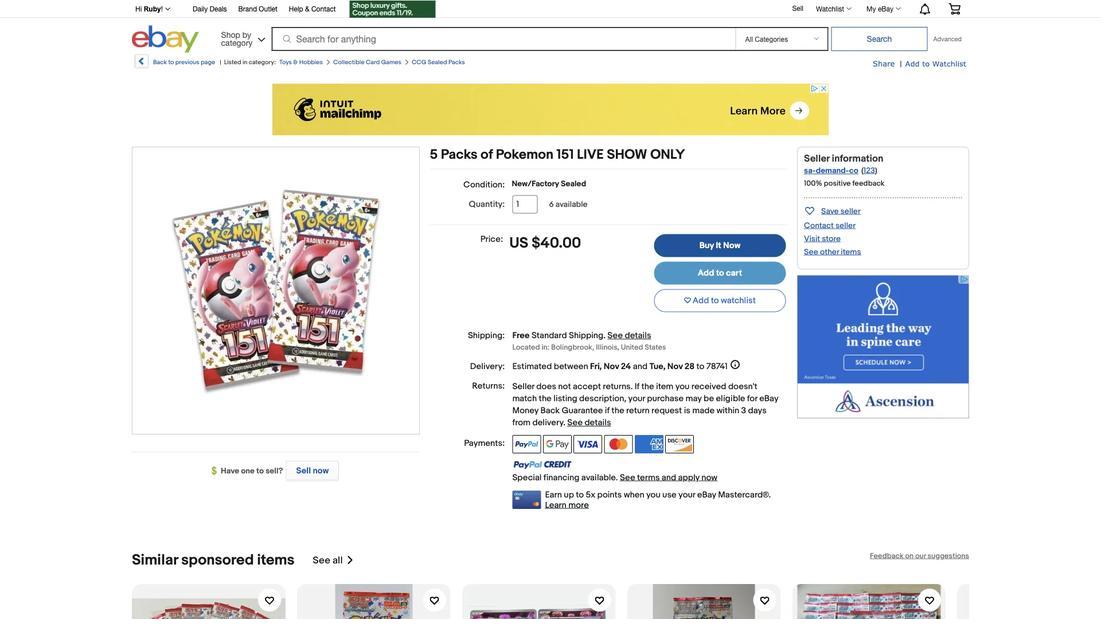 Task type: vqa. For each thing, say whether or not it's contained in the screenshot.
baseball link related to Related Searches
no



Task type: locate. For each thing, give the bounding box(es) containing it.
1 horizontal spatial watchlist
[[933, 59, 966, 68]]

0 horizontal spatial your
[[628, 394, 645, 404]]

nov
[[604, 361, 619, 372], [668, 361, 683, 372]]

sealed for ccg
[[428, 59, 447, 66]]

| left listed
[[220, 59, 221, 66]]

the
[[641, 382, 654, 392], [539, 394, 552, 404], [612, 406, 624, 416]]

1 vertical spatial sell
[[296, 466, 311, 476]]

advertisement region for (
[[797, 275, 969, 419]]

brand outlet
[[238, 5, 278, 13]]

1 horizontal spatial back
[[541, 406, 560, 416]]

item
[[656, 382, 674, 392]]

watchlist down advanced link on the right of the page
[[933, 59, 966, 68]]

add down the add to cart link
[[693, 296, 709, 306]]

shop
[[221, 30, 240, 39]]

1 vertical spatial .
[[563, 418, 566, 428]]

add down buy
[[698, 268, 714, 278]]

back up delivery
[[541, 406, 560, 416]]

contact right 'help'
[[311, 5, 336, 13]]

returns:
[[472, 381, 505, 391]]

back
[[153, 59, 167, 66], [541, 406, 560, 416]]

None submit
[[831, 27, 928, 51]]

add to cart link
[[654, 262, 786, 285]]

your down the 'apply'
[[679, 490, 695, 500]]

1 vertical spatial seller
[[512, 382, 535, 392]]

add to cart
[[698, 268, 742, 278]]

us $40.00 main content
[[430, 147, 787, 510]]

my ebay
[[867, 5, 894, 13]]

suggestions
[[928, 552, 969, 561]]

2 vertical spatial the
[[612, 406, 624, 416]]

add
[[905, 59, 920, 68], [698, 268, 714, 278], [693, 296, 709, 306]]

1 vertical spatial advertisement region
[[797, 275, 969, 419]]

1 vertical spatial your
[[679, 490, 695, 500]]

contact up the visit store "link"
[[804, 221, 834, 231]]

1 horizontal spatial contact
[[804, 221, 834, 231]]

the inside if the return request is made within 3 days from delivery
[[612, 406, 624, 416]]

now right the sell?
[[313, 466, 329, 476]]

details up united
[[625, 331, 651, 341]]

ebay right for
[[760, 394, 778, 404]]

outlet
[[259, 5, 278, 13]]

see down visit
[[804, 247, 818, 257]]

1 horizontal spatial nov
[[668, 361, 683, 372]]

1 horizontal spatial and
[[662, 473, 676, 483]]

seller down save seller
[[836, 221, 856, 231]]

1 horizontal spatial sell
[[792, 4, 804, 12]]

packs
[[449, 59, 465, 66], [441, 147, 478, 163]]

show
[[607, 147, 647, 163]]

your down if
[[628, 394, 645, 404]]

toys
[[279, 59, 292, 66]]

packs right ccg
[[449, 59, 465, 66]]

save
[[821, 206, 839, 216]]

0 vertical spatial you
[[675, 382, 690, 392]]

if
[[635, 382, 640, 392]]

Quantity: text field
[[512, 195, 538, 214]]

details down if on the bottom of the page
[[585, 418, 611, 428]]

ebay inside earn up to 5x points when you use your ebay mastercard®. learn more
[[697, 490, 716, 500]]

0 horizontal spatial nov
[[604, 361, 619, 372]]

1 horizontal spatial sealed
[[561, 179, 586, 189]]

1 vertical spatial sealed
[[561, 179, 586, 189]]

days
[[748, 406, 767, 416]]

1 vertical spatial ebay
[[760, 394, 778, 404]]

add for add to cart
[[698, 268, 714, 278]]

the down the does
[[539, 394, 552, 404]]

help & contact link
[[289, 3, 336, 16]]

category:
[[249, 59, 276, 66]]

and up use
[[662, 473, 676, 483]]

see details link
[[608, 331, 651, 341], [567, 418, 611, 428]]

back left previous
[[153, 59, 167, 66]]

nov left 28
[[668, 361, 683, 372]]

0 vertical spatial items
[[841, 247, 861, 257]]

1 vertical spatial back
[[541, 406, 560, 416]]

daily
[[193, 5, 208, 13]]

0 horizontal spatial seller
[[512, 382, 535, 392]]

states
[[645, 343, 666, 352]]

. down guarantee
[[563, 418, 566, 428]]

terms
[[637, 473, 660, 483]]

0 horizontal spatial .
[[563, 418, 566, 428]]

& for help
[[305, 5, 310, 13]]

0 vertical spatial packs
[[449, 59, 465, 66]]

1 vertical spatial &
[[293, 59, 298, 66]]

1 horizontal spatial now
[[702, 473, 718, 483]]

24
[[621, 361, 631, 372]]

to left previous
[[168, 59, 174, 66]]

sealed inside us $40.00 main content
[[561, 179, 586, 189]]

1 horizontal spatial &
[[305, 5, 310, 13]]

!
[[161, 5, 163, 13]]

1 horizontal spatial you
[[675, 382, 690, 392]]

daily deals
[[193, 5, 227, 13]]

details
[[625, 331, 651, 341], [585, 418, 611, 428]]

you
[[675, 382, 690, 392], [646, 490, 661, 500]]

1 horizontal spatial seller
[[804, 153, 830, 165]]

watchlist
[[816, 5, 844, 13], [933, 59, 966, 68]]

returns.
[[603, 382, 633, 392]]

1 horizontal spatial details
[[625, 331, 651, 341]]

financing
[[544, 473, 580, 483]]

0 vertical spatial advertisement region
[[272, 84, 829, 135]]

to down advanced link on the right of the page
[[922, 59, 930, 68]]

1 vertical spatial contact
[[804, 221, 834, 231]]

. up 'illinois,'
[[604, 331, 606, 341]]

made
[[692, 406, 715, 416]]

positive
[[824, 179, 851, 188]]

ccg sealed packs
[[412, 59, 465, 66]]

sell?
[[266, 466, 283, 476]]

your inside seller does not accept returns. if the item you received doesn't match the listing description, your purchase may be eligible for
[[628, 394, 645, 404]]

google pay image
[[543, 435, 572, 454]]

and for 24
[[633, 361, 648, 372]]

2 vertical spatial ebay
[[697, 490, 716, 500]]

ccg sealed packs link
[[412, 59, 465, 66]]

you inside earn up to 5x points when you use your ebay mastercard®. learn more
[[646, 490, 661, 500]]

add right share
[[905, 59, 920, 68]]

1 vertical spatial add
[[698, 268, 714, 278]]

the right if on the bottom of the page
[[612, 406, 624, 416]]

and right 24
[[633, 361, 648, 372]]

save seller button
[[804, 204, 861, 217]]

dollar sign image
[[212, 467, 221, 476]]

1 horizontal spatial .
[[604, 331, 606, 341]]

seller inside button
[[841, 206, 861, 216]]

seller for save
[[841, 206, 861, 216]]

& inside account navigation
[[305, 5, 310, 13]]

your
[[628, 394, 645, 404], [679, 490, 695, 500]]

1 nov from the left
[[604, 361, 619, 372]]

price:
[[481, 234, 503, 245]]

123
[[864, 166, 875, 176]]

| right share button
[[900, 59, 902, 69]]

0 horizontal spatial details
[[585, 418, 611, 428]]

items left see all
[[257, 552, 295, 570]]

0 vertical spatial .
[[604, 331, 606, 341]]

advertisement region
[[272, 84, 829, 135], [797, 275, 969, 419]]

ebay money back guarantee
[[512, 394, 778, 416]]

1 horizontal spatial the
[[612, 406, 624, 416]]

0 horizontal spatial ebay
[[697, 490, 716, 500]]

to right 28
[[697, 361, 705, 372]]

free standard shipping . see details located in: bolingbrook, illinois, united states
[[512, 331, 666, 352]]

1 vertical spatial watchlist
[[933, 59, 966, 68]]

0 vertical spatial &
[[305, 5, 310, 13]]

help & contact
[[289, 5, 336, 13]]

seller inside "seller information sa-demand-co ( 123 ) 100% positive feedback"
[[804, 153, 830, 165]]

0 horizontal spatial you
[[646, 490, 661, 500]]

0 vertical spatial seller
[[804, 153, 830, 165]]

0 vertical spatial your
[[628, 394, 645, 404]]

contact inside contact seller visit store see other items
[[804, 221, 834, 231]]

to left the watchlist
[[711, 296, 719, 306]]

2 vertical spatial add
[[693, 296, 709, 306]]

us $40.00
[[509, 234, 581, 252]]

shop by category banner
[[129, 0, 969, 56]]

to inside earn up to 5x points when you use your ebay mastercard®. learn more
[[576, 490, 584, 500]]

1 vertical spatial items
[[257, 552, 295, 570]]

|
[[220, 59, 221, 66], [900, 59, 902, 69]]

the right if
[[641, 382, 654, 392]]

you up may
[[675, 382, 690, 392]]

)
[[875, 166, 877, 176]]

0 vertical spatial sell
[[792, 4, 804, 12]]

0 vertical spatial add
[[905, 59, 920, 68]]

new/factory
[[512, 179, 559, 189]]

add inside button
[[693, 296, 709, 306]]

ebay inside my ebay link
[[878, 5, 894, 13]]

& for toys
[[293, 59, 298, 66]]

0 horizontal spatial |
[[220, 59, 221, 66]]

ebay down the 'apply'
[[697, 490, 716, 500]]

items right 'other'
[[841, 247, 861, 257]]

ebay right my
[[878, 5, 894, 13]]

seller inside contact seller visit store see other items
[[836, 221, 856, 231]]

0 vertical spatial ebay
[[878, 5, 894, 13]]

bolingbrook,
[[551, 343, 594, 352]]

our
[[915, 552, 926, 561]]

sealed right ccg
[[428, 59, 447, 66]]

see down guarantee
[[567, 418, 583, 428]]

your shopping cart image
[[948, 3, 961, 14]]

& right "toys"
[[293, 59, 298, 66]]

1 vertical spatial seller
[[836, 221, 856, 231]]

seller for information
[[804, 153, 830, 165]]

sell left the watchlist link
[[792, 4, 804, 12]]

buy
[[700, 241, 714, 251]]

packs inside us $40.00 main content
[[441, 147, 478, 163]]

2 horizontal spatial ebay
[[878, 5, 894, 13]]

0 horizontal spatial sealed
[[428, 59, 447, 66]]

0 vertical spatial back
[[153, 59, 167, 66]]

1 horizontal spatial items
[[841, 247, 861, 257]]

0 vertical spatial seller
[[841, 206, 861, 216]]

watchlist link
[[810, 2, 857, 15]]

nov left 24
[[604, 361, 619, 372]]

0 horizontal spatial sell
[[296, 466, 311, 476]]

hi
[[135, 5, 142, 13]]

Search for anything text field
[[273, 28, 733, 50]]

contact
[[311, 5, 336, 13], [804, 221, 834, 231]]

details inside free standard shipping . see details located in: bolingbrook, illinois, united states
[[625, 331, 651, 341]]

does
[[536, 382, 556, 392]]

1 vertical spatial packs
[[441, 147, 478, 163]]

(
[[862, 166, 864, 176]]

my
[[867, 5, 876, 13]]

to left 5x
[[576, 490, 584, 500]]

seller up sa-
[[804, 153, 830, 165]]

1 vertical spatial and
[[662, 473, 676, 483]]

seller up match
[[512, 382, 535, 392]]

fri,
[[590, 361, 602, 372]]

0 horizontal spatial the
[[539, 394, 552, 404]]

collectible card games
[[333, 59, 401, 66]]

0 horizontal spatial back
[[153, 59, 167, 66]]

toys & hobbies link
[[279, 59, 323, 66]]

1 vertical spatial you
[[646, 490, 661, 500]]

learn
[[545, 500, 567, 510]]

now
[[313, 466, 329, 476], [702, 473, 718, 483]]

items inside contact seller visit store see other items
[[841, 247, 861, 257]]

return
[[626, 406, 650, 416]]

payments:
[[464, 438, 505, 449]]

sealed up the available
[[561, 179, 586, 189]]

0 horizontal spatial contact
[[311, 5, 336, 13]]

advanced
[[933, 35, 962, 43]]

seller inside seller does not accept returns. if the item you received doesn't match the listing description, your purchase may be eligible for
[[512, 382, 535, 392]]

paypal image
[[512, 435, 541, 454]]

seller for contact
[[836, 221, 856, 231]]

back to previous page
[[153, 59, 215, 66]]

0 vertical spatial details
[[625, 331, 651, 341]]

1 horizontal spatial your
[[679, 490, 695, 500]]

add inside share | add to watchlist
[[905, 59, 920, 68]]

See all text field
[[313, 555, 343, 567]]

in
[[243, 59, 247, 66]]

0 horizontal spatial watchlist
[[816, 5, 844, 13]]

seller
[[841, 206, 861, 216], [836, 221, 856, 231]]

advertisement region for listed in category:
[[272, 84, 829, 135]]

&
[[305, 5, 310, 13], [293, 59, 298, 66]]

0 vertical spatial contact
[[311, 5, 336, 13]]

sell inside account navigation
[[792, 4, 804, 12]]

0 vertical spatial and
[[633, 361, 648, 372]]

daily deals link
[[193, 3, 227, 16]]

master card image
[[604, 435, 633, 454]]

0 horizontal spatial and
[[633, 361, 648, 372]]

1 horizontal spatial |
[[900, 59, 902, 69]]

my ebay link
[[860, 2, 906, 15]]

now inside us $40.00 main content
[[702, 473, 718, 483]]

1 horizontal spatial ebay
[[760, 394, 778, 404]]

you left use
[[646, 490, 661, 500]]

located
[[512, 343, 540, 352]]

sell right the sell?
[[296, 466, 311, 476]]

now right the 'apply'
[[702, 473, 718, 483]]

see terms and apply now link
[[620, 473, 718, 483]]

0 vertical spatial the
[[641, 382, 654, 392]]

watchlist right sell 'link'
[[816, 5, 844, 13]]

0 vertical spatial watchlist
[[816, 5, 844, 13]]

see details link up united
[[608, 331, 651, 341]]

sealed for new/factory
[[561, 179, 586, 189]]

seller right save
[[841, 206, 861, 216]]

see left all
[[313, 555, 330, 567]]

advanced link
[[928, 28, 968, 50]]

is
[[684, 406, 691, 416]]

back inside ebay money back guarantee
[[541, 406, 560, 416]]

american express image
[[635, 435, 664, 454]]

0 horizontal spatial &
[[293, 59, 298, 66]]

packs right 5
[[441, 147, 478, 163]]

see up 'illinois,'
[[608, 331, 623, 341]]

5 packs of pokemon 151  live show only - picture 1 of 1 image
[[132, 146, 419, 433]]

watchlist inside account navigation
[[816, 5, 844, 13]]

0 vertical spatial sealed
[[428, 59, 447, 66]]

. inside free standard shipping . see details located in: bolingbrook, illinois, united states
[[604, 331, 606, 341]]

2 horizontal spatial the
[[641, 382, 654, 392]]

sa-
[[804, 166, 816, 176]]

see details link down guarantee
[[567, 418, 611, 428]]

& right 'help'
[[305, 5, 310, 13]]



Task type: describe. For each thing, give the bounding box(es) containing it.
estimated between fri, nov 24 and tue, nov 28 to 78741
[[512, 361, 728, 372]]

toys & hobbies
[[279, 59, 323, 66]]

0 vertical spatial see details link
[[608, 331, 651, 341]]

. see details
[[563, 418, 611, 428]]

doesn't
[[728, 382, 757, 392]]

151
[[557, 147, 574, 163]]

more
[[568, 500, 589, 510]]

seller for does
[[512, 382, 535, 392]]

1 vertical spatial details
[[585, 418, 611, 428]]

none submit inside shop by category banner
[[831, 27, 928, 51]]

ebay inside ebay money back guarantee
[[760, 394, 778, 404]]

| inside share | add to watchlist
[[900, 59, 902, 69]]

watchlist inside share | add to watchlist
[[933, 59, 966, 68]]

use
[[663, 490, 677, 500]]

to left the cart
[[716, 268, 724, 278]]

shop by category
[[221, 30, 253, 47]]

money
[[512, 406, 539, 416]]

visa image
[[574, 435, 602, 454]]

have
[[221, 466, 239, 476]]

card
[[366, 59, 380, 66]]

add for add to watchlist
[[693, 296, 709, 306]]

3
[[741, 406, 746, 416]]

0 horizontal spatial now
[[313, 466, 329, 476]]

special
[[512, 473, 542, 483]]

for
[[747, 394, 758, 404]]

to inside button
[[711, 296, 719, 306]]

buy it now
[[700, 241, 741, 251]]

to right one
[[256, 466, 264, 476]]

be
[[704, 394, 714, 404]]

discover image
[[665, 435, 694, 454]]

similar
[[132, 552, 178, 570]]

on
[[905, 552, 914, 561]]

back inside back to previous page link
[[153, 59, 167, 66]]

contact inside account navigation
[[311, 5, 336, 13]]

available
[[556, 200, 588, 209]]

store
[[822, 234, 841, 244]]

0 horizontal spatial items
[[257, 552, 295, 570]]

hobbies
[[299, 59, 323, 66]]

mastercard®.
[[718, 490, 771, 500]]

illinois,
[[596, 343, 619, 352]]

it
[[716, 241, 721, 251]]

add to watchlist button
[[654, 289, 786, 312]]

28
[[685, 361, 695, 372]]

your inside earn up to 5x points when you use your ebay mastercard®. learn more
[[679, 490, 695, 500]]

sell now
[[296, 466, 329, 476]]

see inside contact seller visit store see other items
[[804, 247, 818, 257]]

ccg
[[412, 59, 426, 66]]

sell for sell now
[[296, 466, 311, 476]]

new/factory sealed
[[512, 179, 586, 189]]

you inside seller does not accept returns. if the item you received doesn't match the listing description, your purchase may be eligible for
[[675, 382, 690, 392]]

seller information sa-demand-co ( 123 ) 100% positive feedback
[[804, 153, 885, 188]]

page
[[201, 59, 215, 66]]

learn more link
[[545, 500, 589, 510]]

brand
[[238, 5, 257, 13]]

between
[[554, 361, 588, 372]]

$40.00
[[532, 234, 581, 252]]

pokemon
[[496, 147, 554, 163]]

feedback on our suggestions
[[870, 552, 969, 561]]

when
[[624, 490, 644, 500]]

listing
[[554, 394, 577, 404]]

us
[[509, 234, 528, 252]]

similar sponsored items
[[132, 552, 295, 570]]

collectible card games link
[[333, 59, 401, 66]]

purchase
[[647, 394, 684, 404]]

united
[[621, 343, 643, 352]]

1 vertical spatial the
[[539, 394, 552, 404]]

condition:
[[463, 180, 505, 190]]

1 vertical spatial see details link
[[567, 418, 611, 428]]

and for terms
[[662, 473, 676, 483]]

buy it now link
[[654, 234, 786, 257]]

points
[[597, 490, 622, 500]]

add to watchlist link
[[905, 59, 966, 69]]

sell link
[[787, 4, 809, 12]]

collectible
[[333, 59, 365, 66]]

paypal credit image
[[512, 460, 572, 470]]

account navigation
[[129, 0, 969, 19]]

demand-
[[816, 166, 849, 176]]

feedback on our suggestions link
[[870, 552, 969, 561]]

up
[[564, 490, 574, 500]]

feedback
[[853, 179, 885, 188]]

brand outlet link
[[238, 3, 278, 16]]

ebay mastercard image
[[512, 491, 541, 509]]

estimated
[[512, 361, 552, 372]]

earn up to 5x points when you use your ebay mastercard®. learn more
[[545, 490, 771, 510]]

information
[[832, 153, 884, 165]]

if
[[605, 406, 610, 416]]

have one to sell?
[[221, 466, 283, 476]]

see inside "link"
[[313, 555, 330, 567]]

feedback
[[870, 552, 904, 561]]

78741
[[707, 361, 728, 372]]

5 packs of pokemon 151  live show only
[[430, 147, 685, 163]]

sa-demand-co link
[[804, 166, 859, 176]]

shipping
[[569, 331, 604, 341]]

see all
[[313, 555, 343, 567]]

from
[[512, 418, 531, 428]]

see inside free standard shipping . see details located in: bolingbrook, illinois, united states
[[608, 331, 623, 341]]

5x
[[586, 490, 595, 500]]

get the coupon image
[[350, 1, 436, 18]]

by
[[242, 30, 251, 39]]

deals
[[210, 5, 227, 13]]

add to watchlist
[[693, 296, 756, 306]]

2 nov from the left
[[668, 361, 683, 372]]

category
[[221, 38, 253, 47]]

shop by category button
[[216, 26, 268, 50]]

see up when on the bottom right
[[620, 473, 635, 483]]

sell for sell
[[792, 4, 804, 12]]

save seller
[[821, 206, 861, 216]]

available.
[[581, 473, 618, 483]]

see all link
[[313, 552, 354, 570]]

100%
[[804, 179, 822, 188]]

watchlist
[[721, 296, 756, 306]]

cart
[[726, 268, 742, 278]]

previous
[[175, 59, 199, 66]]

delivery:
[[470, 361, 505, 372]]

to inside share | add to watchlist
[[922, 59, 930, 68]]



